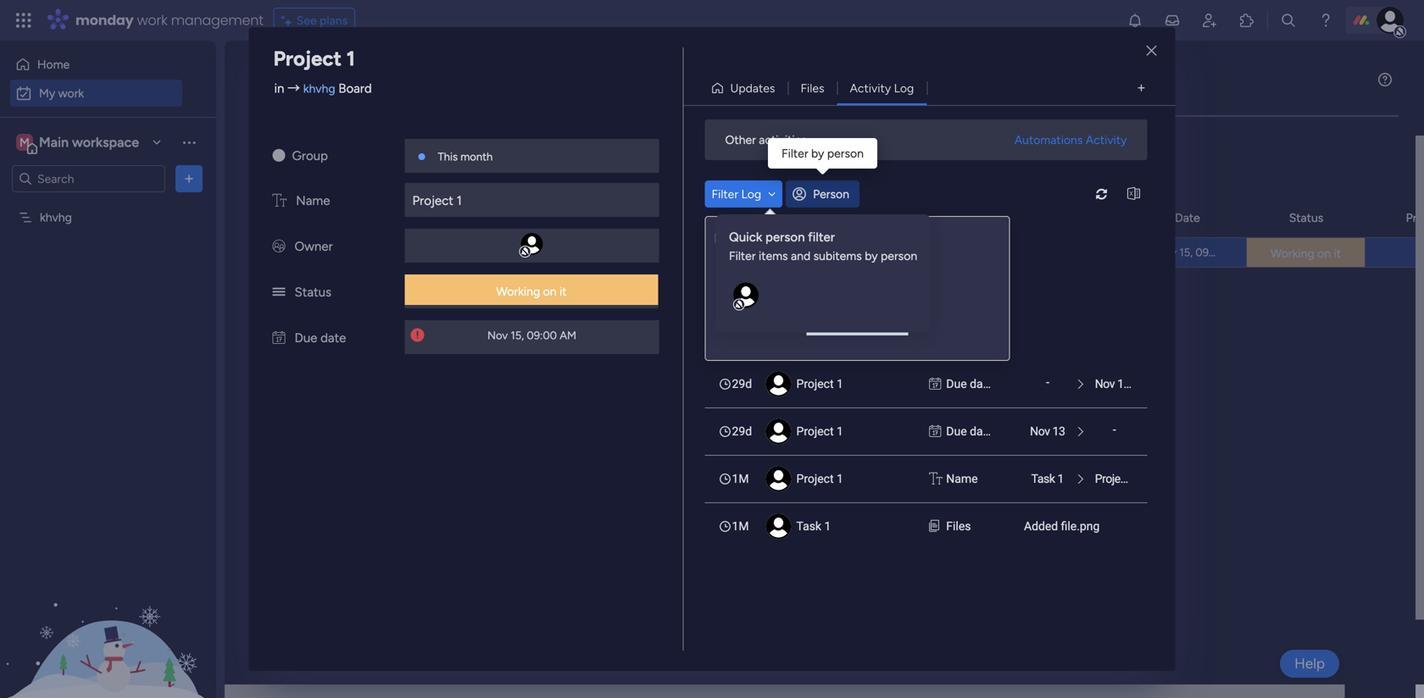 Task type: describe. For each thing, give the bounding box(es) containing it.
showing 4 activities
[[785, 232, 893, 246]]

main
[[39, 134, 69, 150]]

in → khvhg board
[[274, 81, 372, 96]]

see
[[296, 13, 317, 28]]

nov down date
[[1156, 246, 1177, 259]]

group inside project 1 dialog
[[292, 148, 328, 164]]

home option
[[10, 51, 182, 78]]

quick
[[729, 230, 762, 245]]

2 vertical spatial due date
[[946, 425, 993, 439]]

1 vertical spatial filter log
[[714, 231, 772, 247]]

1 29d from the top
[[732, 377, 752, 391]]

angle down image
[[768, 188, 776, 200]]

1 vertical spatial month
[[752, 248, 784, 261]]

lottie animation element
[[0, 527, 216, 699]]

Filter dashboard by text search field
[[250, 136, 404, 163]]

name for dapulse text column image
[[946, 472, 978, 486]]

my for my work
[[254, 65, 293, 103]]

filter
[[808, 230, 835, 245]]

0 vertical spatial items
[[500, 142, 529, 156]]

work for my
[[58, 86, 84, 100]]

updates
[[730, 81, 775, 95]]

file.png
[[1061, 520, 1100, 534]]

project 1 dialog
[[0, 0, 1424, 699]]

status inside project 1 dialog
[[295, 285, 331, 300]]

other
[[725, 133, 756, 147]]

0 vertical spatial task 1
[[1031, 472, 1064, 486]]

added file.png
[[1024, 520, 1100, 534]]

nov left "13"
[[1030, 425, 1050, 439]]

working on it inside project 1 dialog
[[496, 284, 567, 299]]

month inside project 1 dialog
[[460, 150, 493, 164]]

khvhg inside in → khvhg board
[[303, 81, 335, 96]]

notifications image
[[1127, 12, 1144, 29]]

date for dapulse date column icon
[[321, 331, 346, 346]]

1 horizontal spatial task
[[1031, 472, 1055, 486]]

by inside quick person filter filter items and subitems by person
[[865, 249, 878, 263]]

my work option
[[10, 80, 182, 107]]

work for monday
[[137, 11, 167, 30]]

apps image
[[1239, 12, 1255, 29]]

see plans
[[296, 13, 348, 28]]

files inside button
[[801, 81, 824, 95]]

1 vertical spatial due
[[946, 377, 967, 391]]

monday
[[75, 11, 134, 30]]

1 vertical spatial log
[[741, 187, 761, 201]]

Search in workspace field
[[36, 169, 142, 189]]

added
[[1024, 520, 1058, 534]]

v2 status image
[[273, 285, 285, 300]]

1 vertical spatial task
[[796, 520, 821, 534]]

1m for project 1
[[732, 472, 749, 486]]

clear button
[[896, 225, 937, 253]]

1 horizontal spatial group
[[756, 211, 789, 225]]

it inside project 1 dialog
[[560, 284, 567, 299]]

item
[[390, 215, 414, 230]]

0 horizontal spatial activities
[[759, 133, 807, 147]]

dapulse text column image
[[273, 193, 287, 209]]

workspace image
[[16, 133, 33, 152]]

am inside project 1 dialog
[[560, 329, 576, 342]]

list box inside project 1 dialog
[[705, 360, 1176, 550]]

this inside project 1 dialog
[[438, 150, 458, 164]]

0 vertical spatial status
[[1289, 211, 1324, 225]]

close image
[[1147, 45, 1157, 57]]

1 horizontal spatial on
[[1318, 246, 1331, 261]]

owner
[[295, 239, 333, 254]]

→
[[287, 81, 300, 96]]

workspace
[[72, 134, 139, 150]]

working inside project 1 dialog
[[496, 284, 540, 299]]

automations activity button
[[1008, 126, 1134, 153]]

date for first dapulse date column image from the bottom of the 'list box' containing 29d
[[970, 425, 993, 439]]

hide
[[442, 142, 467, 156]]

0 vertical spatial due date
[[295, 331, 346, 346]]

v2 file column image
[[929, 518, 939, 536]]

1 horizontal spatial khvhg link
[[859, 238, 1016, 269]]

activity inside automations activity button
[[1086, 133, 1127, 147]]

filter up the person popup button
[[782, 146, 808, 161]]

activity inside activity log button
[[850, 81, 891, 95]]

this month inside project 1 dialog
[[438, 150, 493, 164]]

2 vertical spatial due
[[946, 425, 967, 439]]

0 vertical spatial 15,
[[1180, 246, 1193, 259]]

2 vertical spatial person
[[881, 249, 917, 263]]

1 inside "past dates / 1 item"
[[383, 215, 388, 230]]

0 horizontal spatial by
[[811, 146, 824, 161]]

search everything image
[[1280, 12, 1297, 29]]

filter inside button
[[712, 187, 738, 201]]

nov 15 09:00:58
[[1095, 377, 1176, 391]]

home
[[37, 57, 70, 72]]

prio
[[1406, 211, 1424, 225]]

activity log button
[[837, 75, 927, 102]]

09:00:58
[[1133, 377, 1176, 391]]

2 vertical spatial log
[[749, 231, 772, 247]]

1 horizontal spatial activities
[[845, 232, 893, 246]]



Task type: locate. For each thing, give the bounding box(es) containing it.
0 vertical spatial 29d
[[732, 377, 752, 391]]

dapulse date column image
[[929, 376, 941, 393], [929, 423, 941, 441]]

help image
[[1317, 12, 1334, 29]]

khvhg list box
[[0, 200, 216, 461]]

0 vertical spatial date
[[321, 331, 346, 346]]

project
[[273, 46, 342, 71], [412, 193, 453, 209], [276, 246, 314, 260], [796, 377, 834, 391], [796, 425, 834, 439], [796, 472, 834, 486], [1095, 472, 1130, 486]]

1 vertical spatial dapulse date column image
[[929, 423, 941, 441]]

on inside project 1 dialog
[[543, 284, 557, 299]]

status
[[1289, 211, 1324, 225], [295, 285, 331, 300]]

0 vertical spatial dapulse date column image
[[929, 376, 941, 393]]

files right updates
[[801, 81, 824, 95]]

0 vertical spatial khvhg
[[303, 81, 335, 96]]

board up clear
[[922, 211, 953, 225]]

1 horizontal spatial board
[[922, 211, 953, 225]]

1 horizontal spatial my
[[254, 65, 293, 103]]

name up 'past'
[[296, 193, 330, 209]]

1 horizontal spatial this
[[729, 248, 749, 261]]

0 vertical spatial it
[[1334, 246, 1341, 261]]

inbox image
[[1164, 12, 1181, 29]]

by up the person popup button
[[811, 146, 824, 161]]

board right →
[[338, 81, 372, 96]]

help
[[1295, 655, 1325, 673]]

activity
[[850, 81, 891, 95], [1086, 133, 1127, 147]]

filter down quick
[[729, 249, 756, 263]]

my work
[[254, 65, 368, 103]]

0 horizontal spatial khvhg link
[[303, 81, 335, 96]]

1 vertical spatial khvhg link
[[859, 238, 1016, 269]]

1 horizontal spatial by
[[865, 249, 878, 263]]

by
[[811, 146, 824, 161], [865, 249, 878, 263]]

1 vertical spatial on
[[543, 284, 557, 299]]

0 horizontal spatial 15,
[[511, 329, 524, 342]]

1 vertical spatial activity
[[1086, 133, 1127, 147]]

1 dapulse date column image from the top
[[929, 376, 941, 393]]

None search field
[[250, 136, 404, 163]]

past
[[286, 211, 319, 232]]

0 horizontal spatial items
[[500, 142, 529, 156]]

activities
[[759, 133, 807, 147], [845, 232, 893, 246]]

1 horizontal spatial am
[[1229, 246, 1245, 259]]

name for dapulse text column icon
[[296, 193, 330, 209]]

09:00 inside project 1 dialog
[[527, 329, 557, 342]]

items inside quick person filter filter items and subitems by person
[[759, 249, 788, 263]]

1 horizontal spatial working on it
[[1271, 246, 1341, 261]]

0 horizontal spatial am
[[560, 329, 576, 342]]

work
[[137, 11, 167, 30], [58, 86, 84, 100]]

v2 overdue deadline image
[[411, 328, 424, 344]]

khvhg down 'search in workspace' field
[[40, 210, 72, 225]]

2 1m from the top
[[732, 520, 749, 534]]

by right subitems
[[865, 249, 878, 263]]

1 vertical spatial work
[[58, 86, 84, 100]]

1 vertical spatial working on it
[[496, 284, 567, 299]]

activity log
[[850, 81, 914, 95]]

main workspace
[[39, 134, 139, 150]]

lottie animation image
[[0, 527, 216, 699]]

month
[[460, 150, 493, 164], [752, 248, 784, 261]]

person
[[813, 187, 849, 201]]

work inside option
[[58, 86, 84, 100]]

0 horizontal spatial activity
[[850, 81, 891, 95]]

1 horizontal spatial 09:00
[[1196, 246, 1226, 259]]

workspace selection element
[[16, 132, 142, 154]]

automations activity
[[1014, 133, 1127, 147]]

it
[[1334, 246, 1341, 261], [560, 284, 567, 299]]

0 vertical spatial files
[[801, 81, 824, 95]]

1m for task 1
[[732, 520, 749, 534]]

working on it
[[1271, 246, 1341, 261], [496, 284, 567, 299]]

0 horizontal spatial group
[[292, 148, 328, 164]]

nov 15, 09:00 am
[[1156, 246, 1245, 259], [487, 329, 576, 342]]

0 horizontal spatial files
[[801, 81, 824, 95]]

am
[[1229, 246, 1245, 259], [560, 329, 576, 342]]

0 vertical spatial this
[[438, 150, 458, 164]]

1 horizontal spatial name
[[946, 472, 978, 486]]

my left work
[[254, 65, 293, 103]]

m
[[20, 135, 30, 150]]

v2 sun image
[[273, 148, 285, 164]]

due
[[295, 331, 317, 346], [946, 377, 967, 391], [946, 425, 967, 439]]

export to excel image
[[1120, 188, 1147, 200]]

1 vertical spatial khvhg
[[40, 210, 72, 225]]

nov 13
[[1030, 425, 1065, 439]]

0 vertical spatial 1m
[[732, 472, 749, 486]]

due date
[[295, 331, 346, 346], [946, 377, 993, 391], [946, 425, 993, 439]]

files button
[[788, 75, 837, 102]]

management
[[171, 11, 263, 30]]

khvhg right →
[[303, 81, 335, 96]]

option
[[0, 202, 216, 206]]

help button
[[1280, 650, 1339, 678]]

nov 15, 09:00 am inside project 1 dialog
[[487, 329, 576, 342]]

09:00
[[1196, 246, 1226, 259], [527, 329, 557, 342]]

1 vertical spatial working
[[496, 284, 540, 299]]

activity right files button
[[850, 81, 891, 95]]

1 vertical spatial 1m
[[732, 520, 749, 534]]

2 horizontal spatial person
[[881, 249, 917, 263]]

1 horizontal spatial working
[[1271, 246, 1315, 261]]

1
[[346, 46, 355, 71], [457, 193, 462, 209], [383, 215, 388, 230], [317, 246, 322, 260], [837, 377, 843, 391], [837, 425, 843, 439], [837, 472, 843, 486], [1058, 472, 1064, 486], [1132, 472, 1139, 486], [824, 520, 831, 534]]

person
[[827, 146, 864, 161], [766, 230, 805, 245], [881, 249, 917, 263]]

1 vertical spatial due date
[[946, 377, 993, 391]]

filter log inside button
[[712, 187, 761, 201]]

board inside project 1 dialog
[[338, 81, 372, 96]]

invite members image
[[1201, 12, 1218, 29]]

4
[[834, 232, 842, 246]]

0 vertical spatial this month
[[438, 150, 493, 164]]

1 vertical spatial items
[[759, 249, 788, 263]]

0 vertical spatial by
[[811, 146, 824, 161]]

done
[[470, 142, 497, 156]]

updates button
[[704, 75, 788, 102]]

1 horizontal spatial work
[[137, 11, 167, 30]]

0 vertical spatial 09:00
[[1196, 246, 1226, 259]]

/
[[371, 211, 379, 232]]

my inside my work option
[[39, 86, 55, 100]]

filter log left the angle down icon
[[712, 187, 761, 201]]

my
[[254, 65, 293, 103], [39, 86, 55, 100]]

monday work management
[[75, 11, 263, 30]]

on
[[1318, 246, 1331, 261], [543, 284, 557, 299]]

1 vertical spatial board
[[922, 211, 953, 225]]

2 horizontal spatial khvhg
[[861, 247, 893, 262]]

0 vertical spatial activities
[[759, 133, 807, 147]]

person up person
[[827, 146, 864, 161]]

work
[[300, 65, 368, 103]]

my work
[[39, 86, 84, 100]]

0 vertical spatial activity
[[850, 81, 891, 95]]

task
[[1031, 472, 1055, 486], [796, 520, 821, 534]]

select product image
[[15, 12, 32, 29]]

0 horizontal spatial this
[[438, 150, 458, 164]]

1 horizontal spatial files
[[946, 520, 971, 534]]

clear
[[903, 232, 930, 246]]

nov right v2 overdue deadline image
[[487, 329, 508, 342]]

1 vertical spatial task 1
[[796, 520, 831, 534]]

khvhg
[[303, 81, 335, 96], [40, 210, 72, 225], [861, 247, 893, 262]]

0 vertical spatial work
[[137, 11, 167, 30]]

see plans button
[[274, 8, 355, 33]]

khvhg link inside project 1 dialog
[[303, 81, 335, 96]]

13
[[1053, 425, 1065, 439]]

filter inside quick person filter filter items and subitems by person
[[729, 249, 756, 263]]

person down clear
[[881, 249, 917, 263]]

my for my work
[[39, 86, 55, 100]]

date for 2nd dapulse date column image from the bottom
[[970, 377, 993, 391]]

1 vertical spatial activities
[[845, 232, 893, 246]]

dates
[[323, 211, 367, 232]]

khvhg inside list box
[[40, 210, 72, 225]]

1 vertical spatial this month
[[729, 248, 784, 261]]

filter log
[[712, 187, 761, 201], [714, 231, 772, 247]]

activities right 4
[[845, 232, 893, 246]]

1 horizontal spatial khvhg
[[303, 81, 335, 96]]

1 horizontal spatial it
[[1334, 246, 1341, 261]]

files
[[801, 81, 824, 95], [946, 520, 971, 534]]

1 vertical spatial am
[[560, 329, 576, 342]]

0 horizontal spatial working
[[496, 284, 540, 299]]

log
[[894, 81, 914, 95], [741, 187, 761, 201], [749, 231, 772, 247]]

1 vertical spatial 15,
[[511, 329, 524, 342]]

nov
[[1156, 246, 1177, 259], [487, 329, 508, 342], [1095, 377, 1115, 391], [1030, 425, 1050, 439]]

0 vertical spatial board
[[338, 81, 372, 96]]

0 vertical spatial am
[[1229, 246, 1245, 259]]

0 vertical spatial group
[[292, 148, 328, 164]]

1 1m from the top
[[732, 472, 749, 486]]

items left and
[[759, 249, 788, 263]]

hide done items
[[442, 142, 529, 156]]

filter down filter log button
[[714, 231, 745, 247]]

group down the angle down icon
[[756, 211, 789, 225]]

showing
[[785, 232, 831, 246]]

activities right other
[[759, 133, 807, 147]]

1m
[[732, 472, 749, 486], [732, 520, 749, 534]]

this down quick
[[729, 248, 749, 261]]

15
[[1117, 377, 1130, 391]]

person up and
[[766, 230, 805, 245]]

past dates / 1 item
[[286, 211, 414, 232]]

this left done
[[438, 150, 458, 164]]

group right v2 sun image
[[292, 148, 328, 164]]

0 horizontal spatial on
[[543, 284, 557, 299]]

0 vertical spatial due
[[295, 331, 317, 346]]

0 horizontal spatial 09:00
[[527, 329, 557, 342]]

nov left 15
[[1095, 377, 1115, 391]]

in
[[274, 81, 284, 96]]

2 vertical spatial date
[[970, 425, 993, 439]]

subitems
[[814, 249, 862, 263]]

1 horizontal spatial person
[[827, 146, 864, 161]]

v2 multiple person column image
[[273, 239, 285, 254]]

1 vertical spatial name
[[946, 472, 978, 486]]

filter
[[782, 146, 808, 161], [712, 187, 738, 201], [714, 231, 745, 247], [729, 249, 756, 263]]

0 vertical spatial person
[[827, 146, 864, 161]]

date
[[1175, 211, 1200, 225]]

plans
[[320, 13, 348, 28]]

0 vertical spatial khvhg link
[[303, 81, 335, 96]]

29d
[[732, 377, 752, 391], [732, 425, 752, 439]]

filter log button
[[705, 181, 783, 208]]

0 vertical spatial name
[[296, 193, 330, 209]]

files right v2 file column image
[[946, 520, 971, 534]]

working
[[1271, 246, 1315, 261], [496, 284, 540, 299]]

refresh image
[[1088, 188, 1115, 200]]

0 vertical spatial working on it
[[1271, 246, 1341, 261]]

15,
[[1180, 246, 1193, 259], [511, 329, 524, 342]]

0 horizontal spatial task 1
[[796, 520, 831, 534]]

gary orlando image
[[1377, 7, 1404, 34]]

1 vertical spatial date
[[970, 377, 993, 391]]

date
[[321, 331, 346, 346], [970, 377, 993, 391], [970, 425, 993, 439]]

1 vertical spatial this
[[729, 248, 749, 261]]

filter by person
[[782, 146, 864, 161]]

1 horizontal spatial activity
[[1086, 133, 1127, 147]]

items
[[500, 142, 529, 156], [759, 249, 788, 263]]

person button
[[786, 181, 860, 208]]

1 vertical spatial by
[[865, 249, 878, 263]]

name right dapulse text column image
[[946, 472, 978, 486]]

my down home at the left of the page
[[39, 86, 55, 100]]

other activities
[[725, 133, 807, 147]]

1 vertical spatial group
[[756, 211, 789, 225]]

0 vertical spatial log
[[894, 81, 914, 95]]

quick person filter filter items and subitems by person
[[729, 230, 917, 263]]

1 horizontal spatial month
[[752, 248, 784, 261]]

and
[[791, 249, 811, 263]]

add view image
[[1138, 82, 1145, 94]]

dapulse date column image
[[273, 331, 285, 346]]

2 vertical spatial khvhg
[[861, 247, 893, 262]]

filter left the angle down icon
[[712, 187, 738, 201]]

task 1
[[1031, 472, 1064, 486], [796, 520, 831, 534]]

project 1
[[273, 46, 355, 71], [412, 193, 462, 209], [276, 246, 322, 260], [796, 377, 843, 391], [796, 425, 843, 439], [796, 472, 843, 486], [1095, 472, 1139, 486]]

0 vertical spatial filter log
[[712, 187, 761, 201]]

0 vertical spatial working
[[1271, 246, 1315, 261]]

dapulse text column image
[[929, 470, 943, 488]]

my work link
[[10, 80, 182, 107]]

0 horizontal spatial nov 15, 09:00 am
[[487, 329, 576, 342]]

2 29d from the top
[[732, 425, 752, 439]]

0 vertical spatial nov 15, 09:00 am
[[1156, 246, 1245, 259]]

0 horizontal spatial name
[[296, 193, 330, 209]]

khvhg link
[[303, 81, 335, 96], [859, 238, 1016, 269]]

work right monday at top left
[[137, 11, 167, 30]]

board
[[338, 81, 372, 96], [922, 211, 953, 225]]

activity up refresh image
[[1086, 133, 1127, 147]]

filter log down filter log button
[[714, 231, 772, 247]]

1 horizontal spatial this month
[[729, 248, 784, 261]]

work down home at the left of the page
[[58, 86, 84, 100]]

home link
[[10, 51, 182, 78]]

name
[[296, 193, 330, 209], [946, 472, 978, 486]]

this
[[438, 150, 458, 164], [729, 248, 749, 261]]

list box containing 29d
[[705, 360, 1176, 550]]

1 vertical spatial it
[[560, 284, 567, 299]]

items right done
[[500, 142, 529, 156]]

2 dapulse date column image from the top
[[929, 423, 941, 441]]

group
[[292, 148, 328, 164], [756, 211, 789, 225]]

1 vertical spatial person
[[766, 230, 805, 245]]

list box
[[705, 360, 1176, 550]]

1 vertical spatial 29d
[[732, 425, 752, 439]]

15, inside project 1 dialog
[[511, 329, 524, 342]]

khvhg down 'showing 4 activities'
[[861, 247, 893, 262]]

automations
[[1014, 133, 1083, 147]]



Task type: vqa. For each thing, say whether or not it's contained in the screenshot.
Without a date / 0 items
no



